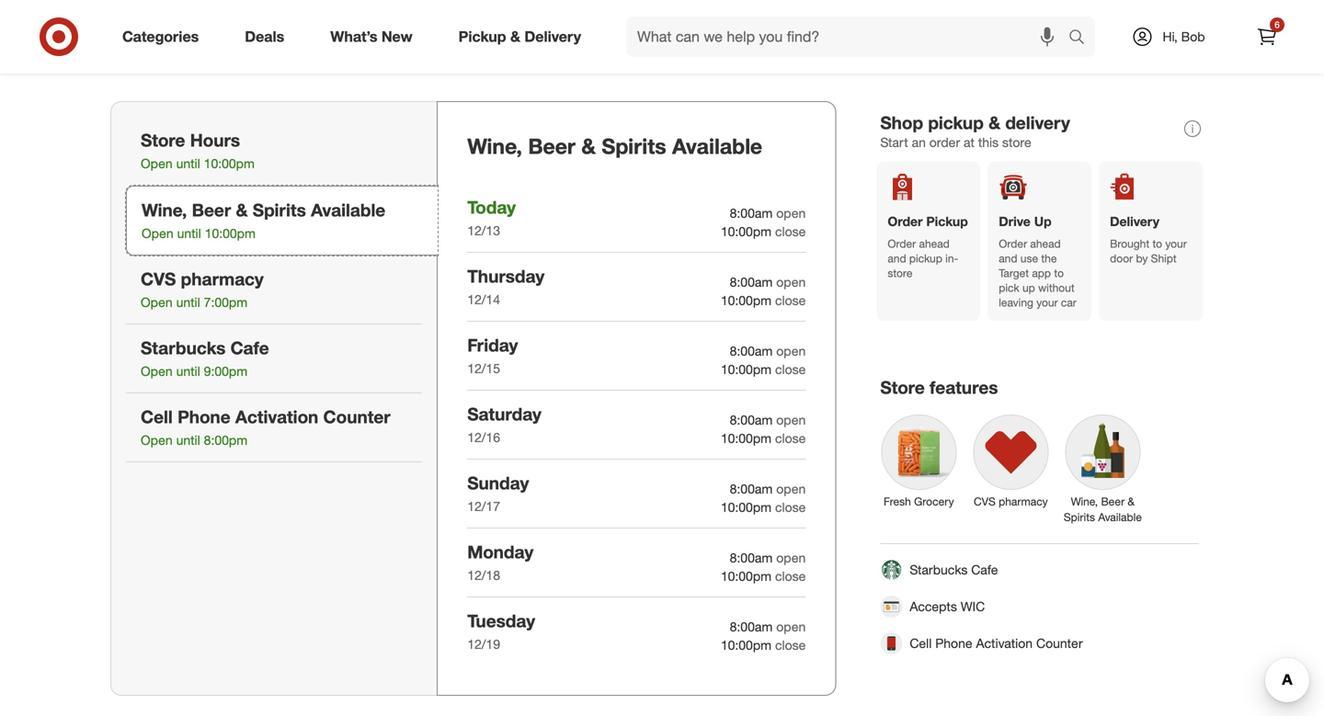 Task type: describe. For each thing, give the bounding box(es) containing it.
8:00pm
[[204, 433, 248, 449]]

tuesday
[[467, 611, 535, 632]]

8:00am for friday
[[730, 343, 773, 359]]

thursday
[[467, 266, 545, 287]]

delivery brought to your door by shipt
[[1110, 214, 1187, 266]]

your inside drive up order ahead and use the target app to pick up without leaving your car
[[1037, 296, 1058, 310]]

order
[[930, 134, 961, 150]]

1 horizontal spatial wine,
[[467, 133, 522, 159]]

until inside cell phone activation counter open until 8:00pm
[[176, 433, 200, 449]]

starbucks for starbucks cafe
[[910, 562, 968, 578]]

counter for cell phone activation counter
[[1037, 636, 1083, 652]]

0 vertical spatial wine, beer & spirits available
[[467, 133, 763, 159]]

what's new
[[330, 28, 413, 46]]

store inside shop pickup & delivery start an order at this store
[[1003, 134, 1032, 150]]

12/19
[[467, 637, 500, 653]]

thursday 12/14
[[467, 266, 545, 308]]

app
[[1032, 266, 1052, 280]]

open for tuesday
[[777, 619, 806, 635]]

categories link
[[107, 17, 222, 57]]

6 link
[[1247, 17, 1288, 57]]

grocery
[[914, 495, 955, 508]]

8:00am for sunday
[[730, 481, 773, 497]]

wine, inside wine, beer & spirits available
[[1071, 495, 1099, 508]]

pickup & delivery
[[459, 28, 581, 46]]

close for monday
[[775, 568, 806, 585]]

0 horizontal spatial pickup
[[459, 28, 506, 46]]

target
[[999, 266, 1029, 280]]

10:00pm for sunday
[[721, 499, 772, 516]]

1 horizontal spatial spirits
[[602, 133, 667, 159]]

12/18
[[467, 568, 500, 584]]

wine, inside wine, beer & spirits available open until 10:00pm
[[142, 200, 187, 221]]

pharmacy for cvs pharmacy open until 7:00pm
[[181, 269, 264, 290]]

sunday
[[467, 473, 529, 494]]

pickup inside shop pickup & delivery start an order at this store
[[929, 112, 984, 133]]

8:00am open 10:00pm close for sunday
[[721, 481, 806, 516]]

10:00pm for monday
[[721, 568, 772, 585]]

open for sunday
[[777, 481, 806, 497]]

7:00pm
[[204, 295, 248, 311]]

tuesday 12/19
[[467, 611, 535, 653]]

8:00am open 10:00pm close for today
[[721, 205, 806, 240]]

store for store features
[[881, 377, 925, 398]]

phone for cell phone activation counter
[[936, 636, 973, 652]]

search
[[1061, 30, 1105, 47]]

up
[[1035, 214, 1052, 230]]

by
[[1137, 252, 1148, 266]]

open for cvs pharmacy
[[141, 295, 173, 311]]

close for tuesday
[[775, 637, 806, 653]]

store inside order pickup order ahead and pickup in- store
[[888, 266, 913, 280]]

store features
[[881, 377, 999, 398]]

up
[[1023, 281, 1036, 295]]

hours
[[190, 130, 240, 151]]

store for store hours open until 10:00pm
[[141, 130, 185, 151]]

this
[[979, 134, 999, 150]]

2 horizontal spatial beer
[[1102, 495, 1125, 508]]

today
[[467, 197, 516, 218]]

deals link
[[229, 17, 307, 57]]

spirits inside the wine, beer & spirits available link
[[1064, 510, 1096, 524]]

until for starbucks
[[176, 364, 200, 380]]

bob
[[1182, 29, 1206, 45]]

10:00pm inside wine, beer & spirits available open until 10:00pm
[[205, 226, 256, 242]]

wine, beer & spirits available open until 10:00pm
[[142, 200, 386, 242]]

delivery
[[1006, 112, 1071, 133]]

drive up order ahead and use the target app to pick up without leaving your car
[[999, 214, 1077, 310]]

1 vertical spatial wine, beer & spirits available
[[1064, 495, 1142, 524]]

use
[[1021, 252, 1039, 266]]

until for store
[[176, 156, 200, 172]]

8:00am open 10:00pm close for saturday
[[721, 412, 806, 447]]

the
[[1042, 252, 1057, 266]]

12/16
[[467, 430, 500, 446]]

available inside wine, beer & spirits available open until 10:00pm
[[311, 200, 386, 221]]

wine, beer & spirits available link
[[1057, 406, 1149, 529]]

activation for cell phone activation counter open until 8:00pm
[[235, 407, 319, 428]]

starbucks cafe open until 9:00pm
[[141, 338, 269, 380]]

open for thursday
[[777, 274, 806, 290]]

cvs for cvs pharmacy
[[974, 495, 996, 508]]

10:00pm inside store hours open until 10:00pm
[[204, 156, 255, 172]]

pickup inside order pickup order ahead and pickup in- store
[[927, 214, 968, 230]]

leaving
[[999, 296, 1034, 310]]

open for saturday
[[777, 412, 806, 428]]

8:00am open 10:00pm close for monday
[[721, 550, 806, 585]]

to inside drive up order ahead and use the target app to pick up without leaving your car
[[1055, 266, 1064, 280]]

shop
[[881, 112, 924, 133]]

sunday 12/17
[[467, 473, 529, 515]]

new
[[382, 28, 413, 46]]

search button
[[1061, 17, 1105, 61]]

order for order pickup
[[888, 237, 916, 251]]

shop pickup & delivery start an order at this store
[[881, 112, 1071, 150]]

order for drive up
[[999, 237, 1028, 251]]

what's
[[330, 28, 378, 46]]

close for sunday
[[775, 499, 806, 516]]

6
[[1275, 19, 1280, 30]]

fresh grocery link
[[873, 406, 965, 513]]

what's new link
[[315, 17, 436, 57]]

What can we help you find? suggestions appear below search field
[[626, 17, 1074, 57]]

cvs pharmacy link
[[965, 406, 1057, 513]]

8:00am for tuesday
[[730, 619, 773, 635]]

available inside wine, beer & spirits available
[[1099, 510, 1142, 524]]



Task type: locate. For each thing, give the bounding box(es) containing it.
0 horizontal spatial cell
[[141, 407, 173, 428]]

store hours open until 10:00pm
[[141, 130, 255, 172]]

8:00am for saturday
[[730, 412, 773, 428]]

1 vertical spatial cell
[[910, 636, 932, 652]]

1 horizontal spatial store
[[1003, 134, 1032, 150]]

friday 12/15
[[467, 335, 518, 377]]

cvs
[[141, 269, 176, 290], [974, 495, 996, 508]]

0 vertical spatial cafe
[[231, 338, 269, 359]]

until inside starbucks cafe open until 9:00pm
[[176, 364, 200, 380]]

cafe for starbucks cafe
[[972, 562, 998, 578]]

0 vertical spatial to
[[1153, 237, 1163, 251]]

store left features
[[881, 377, 925, 398]]

1 open from the top
[[777, 205, 806, 221]]

10:00pm for thursday
[[721, 292, 772, 309]]

1 8:00am from the top
[[730, 205, 773, 221]]

1 ahead from the left
[[919, 237, 950, 251]]

1 horizontal spatial available
[[672, 133, 763, 159]]

cell for cell phone activation counter
[[910, 636, 932, 652]]

1 vertical spatial activation
[[976, 636, 1033, 652]]

until left "8:00pm"
[[176, 433, 200, 449]]

shipt
[[1151, 252, 1177, 266]]

1 horizontal spatial pickup
[[927, 214, 968, 230]]

2 vertical spatial spirits
[[1064, 510, 1096, 524]]

1 horizontal spatial phone
[[936, 636, 973, 652]]

0 vertical spatial activation
[[235, 407, 319, 428]]

12/14
[[467, 292, 500, 308]]

1 horizontal spatial and
[[999, 252, 1018, 266]]

10:00pm for tuesday
[[721, 637, 772, 653]]

1 8:00am open 10:00pm close from the top
[[721, 205, 806, 240]]

0 horizontal spatial wine, beer & spirits available
[[467, 133, 763, 159]]

start
[[881, 134, 909, 150]]

pickup left in-
[[910, 252, 943, 266]]

open for starbucks cafe
[[141, 364, 173, 380]]

phone
[[178, 407, 231, 428], [936, 636, 973, 652]]

until left 7:00pm
[[176, 295, 200, 311]]

0 horizontal spatial wine,
[[142, 200, 187, 221]]

2 open from the top
[[777, 274, 806, 290]]

7 close from the top
[[775, 637, 806, 653]]

1 vertical spatial to
[[1055, 266, 1064, 280]]

cafe up 9:00pm
[[231, 338, 269, 359]]

door
[[1110, 252, 1133, 266]]

activation up "8:00pm"
[[235, 407, 319, 428]]

cafe up wic
[[972, 562, 998, 578]]

monday 12/18
[[467, 542, 534, 584]]

and up target
[[999, 252, 1018, 266]]

wine,
[[467, 133, 522, 159], [142, 200, 187, 221], [1071, 495, 1099, 508]]

hi,
[[1163, 29, 1178, 45]]

phone inside cell phone activation counter open until 8:00pm
[[178, 407, 231, 428]]

store capabilities with hours, vertical tabs tab list
[[110, 101, 438, 696]]

8:00am open 10:00pm close for friday
[[721, 343, 806, 378]]

7 open from the top
[[777, 619, 806, 635]]

to up shipt
[[1153, 237, 1163, 251]]

monday
[[467, 542, 534, 563]]

8:00am for thursday
[[730, 274, 773, 290]]

ahead for up
[[1031, 237, 1061, 251]]

your up shipt
[[1166, 237, 1187, 251]]

12/13
[[467, 223, 500, 239]]

pickup
[[459, 28, 506, 46], [927, 214, 968, 230]]

wine, right cvs pharmacy
[[1071, 495, 1099, 508]]

in-
[[946, 252, 959, 266]]

and inside drive up order ahead and use the target app to pick up without leaving your car
[[999, 252, 1018, 266]]

without
[[1039, 281, 1075, 295]]

0 horizontal spatial and
[[888, 252, 907, 266]]

0 vertical spatial cell
[[141, 407, 173, 428]]

1 horizontal spatial to
[[1153, 237, 1163, 251]]

open inside cell phone activation counter open until 8:00pm
[[141, 433, 173, 449]]

until inside the cvs pharmacy open until 7:00pm
[[176, 295, 200, 311]]

1 horizontal spatial delivery
[[1110, 214, 1160, 230]]

10:00pm for today
[[721, 223, 772, 240]]

and for order
[[888, 252, 907, 266]]

0 vertical spatial store
[[141, 130, 185, 151]]

1 vertical spatial pharmacy
[[999, 495, 1048, 508]]

store inside store hours open until 10:00pm
[[141, 130, 185, 151]]

8:00am open 10:00pm close for tuesday
[[721, 619, 806, 653]]

1 horizontal spatial starbucks
[[910, 562, 968, 578]]

until left 9:00pm
[[176, 364, 200, 380]]

activation inside cell phone activation counter open until 8:00pm
[[235, 407, 319, 428]]

6 8:00am from the top
[[730, 550, 773, 566]]

pharmacy up 7:00pm
[[181, 269, 264, 290]]

ahead up in-
[[919, 237, 950, 251]]

4 8:00am from the top
[[730, 412, 773, 428]]

1 vertical spatial phone
[[936, 636, 973, 652]]

10:00pm
[[204, 156, 255, 172], [721, 223, 772, 240], [205, 226, 256, 242], [721, 292, 772, 309], [721, 361, 772, 378], [721, 430, 772, 447], [721, 499, 772, 516], [721, 568, 772, 585], [721, 637, 772, 653]]

cafe for starbucks cafe open until 9:00pm
[[231, 338, 269, 359]]

0 vertical spatial delivery
[[525, 28, 581, 46]]

0 vertical spatial beer
[[528, 133, 576, 159]]

cell phone activation counter
[[910, 636, 1083, 652]]

0 horizontal spatial cafe
[[231, 338, 269, 359]]

open for today
[[777, 205, 806, 221]]

0 vertical spatial pickup
[[459, 28, 506, 46]]

5 8:00am from the top
[[730, 481, 773, 497]]

1 vertical spatial wine,
[[142, 200, 187, 221]]

starbucks for starbucks cafe open until 9:00pm
[[141, 338, 226, 359]]

3 open from the top
[[777, 343, 806, 359]]

0 horizontal spatial pharmacy
[[181, 269, 264, 290]]

0 horizontal spatial counter
[[323, 407, 391, 428]]

available
[[672, 133, 763, 159], [311, 200, 386, 221], [1099, 510, 1142, 524]]

2 close from the top
[[775, 292, 806, 309]]

your
[[1166, 237, 1187, 251], [1037, 296, 1058, 310]]

until for cvs
[[176, 295, 200, 311]]

10:00pm for friday
[[721, 361, 772, 378]]

wic
[[961, 599, 986, 615]]

cell inside cell phone activation counter open until 8:00pm
[[141, 407, 173, 428]]

4 close from the top
[[775, 430, 806, 447]]

ahead up the
[[1031, 237, 1061, 251]]

4 8:00am open 10:00pm close from the top
[[721, 412, 806, 447]]

1 horizontal spatial your
[[1166, 237, 1187, 251]]

an
[[912, 134, 926, 150]]

1 horizontal spatial counter
[[1037, 636, 1083, 652]]

1 horizontal spatial cafe
[[972, 562, 998, 578]]

0 vertical spatial starbucks
[[141, 338, 226, 359]]

2 vertical spatial beer
[[1102, 495, 1125, 508]]

pharmacy for cvs pharmacy
[[999, 495, 1048, 508]]

your down without
[[1037, 296, 1058, 310]]

starbucks up 9:00pm
[[141, 338, 226, 359]]

pickup up in-
[[927, 214, 968, 230]]

ahead for pickup
[[919, 237, 950, 251]]

6 open from the top
[[777, 550, 806, 566]]

0 horizontal spatial to
[[1055, 266, 1064, 280]]

close
[[775, 223, 806, 240], [775, 292, 806, 309], [775, 361, 806, 378], [775, 430, 806, 447], [775, 499, 806, 516], [775, 568, 806, 585], [775, 637, 806, 653]]

deals
[[245, 28, 284, 46]]

phone up "8:00pm"
[[178, 407, 231, 428]]

delivery
[[525, 28, 581, 46], [1110, 214, 1160, 230]]

accepts
[[910, 599, 957, 615]]

open inside starbucks cafe open until 9:00pm
[[141, 364, 173, 380]]

2 horizontal spatial available
[[1099, 510, 1142, 524]]

0 horizontal spatial activation
[[235, 407, 319, 428]]

starbucks cafe
[[910, 562, 998, 578]]

1 horizontal spatial ahead
[[1031, 237, 1061, 251]]

open inside the cvs pharmacy open until 7:00pm
[[141, 295, 173, 311]]

pickup
[[929, 112, 984, 133], [910, 252, 943, 266]]

close for friday
[[775, 361, 806, 378]]

1 vertical spatial pickup
[[927, 214, 968, 230]]

8:00am open 10:00pm close for thursday
[[721, 274, 806, 309]]

and for drive
[[999, 252, 1018, 266]]

fresh
[[884, 495, 911, 508]]

1 vertical spatial store
[[881, 377, 925, 398]]

activation for cell phone activation counter
[[976, 636, 1033, 652]]

spirits
[[602, 133, 667, 159], [253, 200, 306, 221], [1064, 510, 1096, 524]]

0 horizontal spatial spirits
[[253, 200, 306, 221]]

8:00am
[[730, 205, 773, 221], [730, 274, 773, 290], [730, 343, 773, 359], [730, 412, 773, 428], [730, 481, 773, 497], [730, 550, 773, 566], [730, 619, 773, 635]]

open
[[141, 156, 173, 172], [142, 226, 174, 242], [141, 295, 173, 311], [141, 364, 173, 380], [141, 433, 173, 449]]

delivery inside delivery brought to your door by shipt
[[1110, 214, 1160, 230]]

1 and from the left
[[888, 252, 907, 266]]

5 open from the top
[[777, 481, 806, 497]]

cvs pharmacy
[[974, 495, 1048, 508]]

2 ahead from the left
[[1031, 237, 1061, 251]]

cvs inside the cvs pharmacy open until 7:00pm
[[141, 269, 176, 290]]

cell down starbucks cafe open until 9:00pm
[[141, 407, 173, 428]]

2 and from the left
[[999, 252, 1018, 266]]

2 horizontal spatial spirits
[[1064, 510, 1096, 524]]

open for friday
[[777, 343, 806, 359]]

store left hours
[[141, 130, 185, 151]]

5 close from the top
[[775, 499, 806, 516]]

pickup up order
[[929, 112, 984, 133]]

saturday
[[467, 404, 542, 425]]

0 vertical spatial counter
[[323, 407, 391, 428]]

cell down accepts
[[910, 636, 932, 652]]

at
[[964, 134, 975, 150]]

3 close from the top
[[775, 361, 806, 378]]

2 horizontal spatial wine,
[[1071, 495, 1099, 508]]

1 horizontal spatial store
[[881, 377, 925, 398]]

1 horizontal spatial beer
[[528, 133, 576, 159]]

close for thursday
[[775, 292, 806, 309]]

wine, beer & spirits available
[[467, 133, 763, 159], [1064, 495, 1142, 524]]

0 vertical spatial cvs
[[141, 269, 176, 290]]

8:00am open 10:00pm close
[[721, 205, 806, 240], [721, 274, 806, 309], [721, 343, 806, 378], [721, 412, 806, 447], [721, 481, 806, 516], [721, 550, 806, 585], [721, 619, 806, 653]]

store
[[1003, 134, 1032, 150], [888, 266, 913, 280]]

2 vertical spatial available
[[1099, 510, 1142, 524]]

8:00am for today
[[730, 205, 773, 221]]

store
[[141, 130, 185, 151], [881, 377, 925, 398]]

0 horizontal spatial delivery
[[525, 28, 581, 46]]

1 vertical spatial spirits
[[253, 200, 306, 221]]

pick
[[999, 281, 1020, 295]]

3 8:00am from the top
[[730, 343, 773, 359]]

2 8:00am open 10:00pm close from the top
[[721, 274, 806, 309]]

and
[[888, 252, 907, 266], [999, 252, 1018, 266]]

1 vertical spatial counter
[[1037, 636, 1083, 652]]

pharmacy inside the cvs pharmacy open until 7:00pm
[[181, 269, 264, 290]]

cvs for cvs pharmacy open until 7:00pm
[[141, 269, 176, 290]]

open for monday
[[777, 550, 806, 566]]

until inside wine, beer & spirits available open until 10:00pm
[[177, 226, 201, 242]]

cell
[[141, 407, 173, 428], [910, 636, 932, 652]]

pharmacy
[[181, 269, 264, 290], [999, 495, 1048, 508]]

0 vertical spatial phone
[[178, 407, 231, 428]]

3 8:00am open 10:00pm close from the top
[[721, 343, 806, 378]]

0 vertical spatial pickup
[[929, 112, 984, 133]]

0 vertical spatial spirits
[[602, 133, 667, 159]]

spirits inside wine, beer & spirits available open until 10:00pm
[[253, 200, 306, 221]]

2 vertical spatial wine,
[[1071, 495, 1099, 508]]

cvs pharmacy open until 7:00pm
[[141, 269, 264, 311]]

0 horizontal spatial store
[[141, 130, 185, 151]]

features
[[930, 377, 999, 398]]

1 horizontal spatial cvs
[[974, 495, 996, 508]]

counter inside cell phone activation counter open until 8:00pm
[[323, 407, 391, 428]]

1 vertical spatial delivery
[[1110, 214, 1160, 230]]

1 vertical spatial beer
[[192, 200, 231, 221]]

until down hours
[[176, 156, 200, 172]]

6 8:00am open 10:00pm close from the top
[[721, 550, 806, 585]]

phone down "accepts wic"
[[936, 636, 973, 652]]

0 horizontal spatial beer
[[192, 200, 231, 221]]

& inside shop pickup & delivery start an order at this store
[[989, 112, 1001, 133]]

pharmacy left the wine, beer & spirits available link
[[999, 495, 1048, 508]]

1 horizontal spatial pharmacy
[[999, 495, 1048, 508]]

0 vertical spatial your
[[1166, 237, 1187, 251]]

1 horizontal spatial wine, beer & spirits available
[[1064, 495, 1142, 524]]

order pickup order ahead and pickup in- store
[[888, 214, 968, 280]]

and inside order pickup order ahead and pickup in- store
[[888, 252, 907, 266]]

1 vertical spatial cvs
[[974, 495, 996, 508]]

until inside store hours open until 10:00pm
[[176, 156, 200, 172]]

pickup inside order pickup order ahead and pickup in- store
[[910, 252, 943, 266]]

to up without
[[1055, 266, 1064, 280]]

4 open from the top
[[777, 412, 806, 428]]

1 vertical spatial store
[[888, 266, 913, 280]]

1 horizontal spatial cell
[[910, 636, 932, 652]]

0 horizontal spatial available
[[311, 200, 386, 221]]

order inside drive up order ahead and use the target app to pick up without leaving your car
[[999, 237, 1028, 251]]

0 horizontal spatial store
[[888, 266, 913, 280]]

0 horizontal spatial cvs
[[141, 269, 176, 290]]

& inside wine, beer & spirits available open until 10:00pm
[[236, 200, 248, 221]]

1 horizontal spatial activation
[[976, 636, 1033, 652]]

open inside store hours open until 10:00pm
[[141, 156, 173, 172]]

phone for cell phone activation counter open until 8:00pm
[[178, 407, 231, 428]]

brought
[[1110, 237, 1150, 251]]

starbucks up accepts
[[910, 562, 968, 578]]

saturday 12/16
[[467, 404, 542, 446]]

0 horizontal spatial phone
[[178, 407, 231, 428]]

friday
[[467, 335, 518, 356]]

close for saturday
[[775, 430, 806, 447]]

7 8:00am from the top
[[730, 619, 773, 635]]

1 vertical spatial cafe
[[972, 562, 998, 578]]

today 12/13
[[467, 197, 516, 239]]

until
[[176, 156, 200, 172], [177, 226, 201, 242], [176, 295, 200, 311], [176, 364, 200, 380], [176, 433, 200, 449]]

1 vertical spatial available
[[311, 200, 386, 221]]

wine, up today
[[467, 133, 522, 159]]

1 close from the top
[[775, 223, 806, 240]]

and left in-
[[888, 252, 907, 266]]

cafe inside starbucks cafe open until 9:00pm
[[231, 338, 269, 359]]

0 vertical spatial pharmacy
[[181, 269, 264, 290]]

0 horizontal spatial your
[[1037, 296, 1058, 310]]

drive
[[999, 214, 1031, 230]]

0 horizontal spatial starbucks
[[141, 338, 226, 359]]

counter for cell phone activation counter open until 8:00pm
[[323, 407, 391, 428]]

pickup right new
[[459, 28, 506, 46]]

starbucks inside starbucks cafe open until 9:00pm
[[141, 338, 226, 359]]

9:00pm
[[204, 364, 248, 380]]

0 horizontal spatial ahead
[[919, 237, 950, 251]]

open inside wine, beer & spirits available open until 10:00pm
[[142, 226, 174, 242]]

hi, bob
[[1163, 29, 1206, 45]]

12/15
[[467, 361, 500, 377]]

accepts wic
[[910, 599, 986, 615]]

12/17
[[467, 499, 500, 515]]

counter
[[323, 407, 391, 428], [1037, 636, 1083, 652]]

cell for cell phone activation counter open until 8:00pm
[[141, 407, 173, 428]]

beer inside wine, beer & spirits available open until 10:00pm
[[192, 200, 231, 221]]

1 vertical spatial starbucks
[[910, 562, 968, 578]]

close for today
[[775, 223, 806, 240]]

1 vertical spatial your
[[1037, 296, 1058, 310]]

until up the cvs pharmacy open until 7:00pm
[[177, 226, 201, 242]]

ahead inside order pickup order ahead and pickup in- store
[[919, 237, 950, 251]]

1 vertical spatial pickup
[[910, 252, 943, 266]]

0 vertical spatial store
[[1003, 134, 1032, 150]]

your inside delivery brought to your door by shipt
[[1166, 237, 1187, 251]]

open
[[777, 205, 806, 221], [777, 274, 806, 290], [777, 343, 806, 359], [777, 412, 806, 428], [777, 481, 806, 497], [777, 550, 806, 566], [777, 619, 806, 635]]

ahead inside drive up order ahead and use the target app to pick up without leaving your car
[[1031, 237, 1061, 251]]

car
[[1061, 296, 1077, 310]]

fresh grocery
[[884, 495, 955, 508]]

6 close from the top
[[775, 568, 806, 585]]

0 vertical spatial wine,
[[467, 133, 522, 159]]

pickup & delivery link
[[443, 17, 604, 57]]

activation down wic
[[976, 636, 1033, 652]]

open for store hours
[[141, 156, 173, 172]]

7 8:00am open 10:00pm close from the top
[[721, 619, 806, 653]]

8:00am for monday
[[730, 550, 773, 566]]

wine, down store hours open until 10:00pm at the top
[[142, 200, 187, 221]]

to
[[1153, 237, 1163, 251], [1055, 266, 1064, 280]]

&
[[511, 28, 521, 46], [989, 112, 1001, 133], [582, 133, 596, 159], [236, 200, 248, 221], [1128, 495, 1135, 508]]

to inside delivery brought to your door by shipt
[[1153, 237, 1163, 251]]

2 8:00am from the top
[[730, 274, 773, 290]]

5 8:00am open 10:00pm close from the top
[[721, 481, 806, 516]]

activation
[[235, 407, 319, 428], [976, 636, 1033, 652]]

categories
[[122, 28, 199, 46]]

0 vertical spatial available
[[672, 133, 763, 159]]

cell phone activation counter open until 8:00pm
[[141, 407, 391, 449]]

10:00pm for saturday
[[721, 430, 772, 447]]



Task type: vqa. For each thing, say whether or not it's contained in the screenshot.


